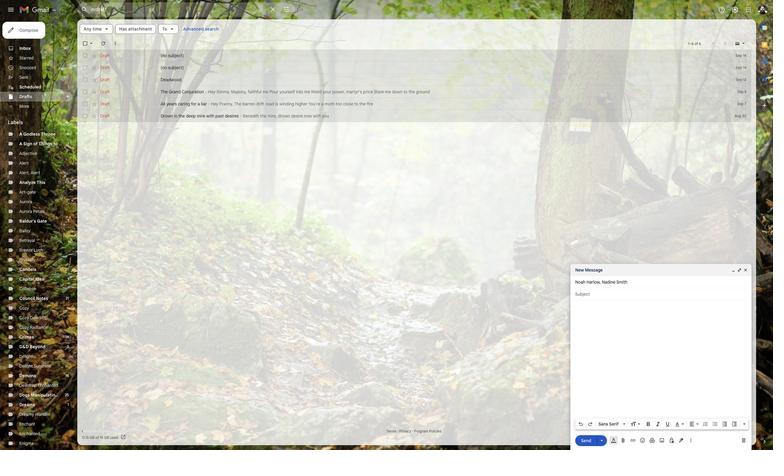 Task type: locate. For each thing, give the bounding box(es) containing it.
cozy up crimes "link"
[[19, 325, 29, 330]]

to inside the labels navigation
[[54, 141, 58, 147]]

cozy for cozy link
[[19, 306, 29, 311]]

0 horizontal spatial of
[[33, 141, 38, 147]]

me left pour
[[263, 89, 269, 95]]

of for 0.15 gb of 15 gb used
[[96, 435, 99, 440]]

13
[[744, 77, 747, 82]]

3 cozy from the top
[[19, 325, 29, 330]]

1 vertical spatial enchanted
[[19, 431, 40, 437]]

of inside the labels navigation
[[33, 141, 38, 147]]

1 vertical spatial (no subject)
[[161, 65, 184, 70]]

this
[[37, 180, 45, 185]]

1 horizontal spatial alert
[[31, 170, 40, 176]]

- up liar
[[205, 89, 207, 95]]

sunshine
[[34, 364, 51, 369]]

None checkbox
[[82, 53, 88, 59], [82, 77, 88, 83], [82, 53, 88, 59], [82, 77, 88, 83]]

activity:
[[712, 429, 725, 434]]

aurora down aurora 'link' in the left top of the page
[[19, 209, 32, 214]]

row
[[77, 50, 752, 62], [77, 62, 752, 74], [77, 74, 752, 86], [77, 86, 752, 98], [77, 98, 752, 110], [77, 110, 752, 122]]

(no subject) for second row (no subject) link
[[161, 65, 184, 70]]

price
[[364, 89, 373, 95]]

lush
[[34, 248, 43, 253]]

1 vertical spatial 14
[[744, 65, 747, 70]]

me right stare
[[385, 89, 391, 95]]

to
[[404, 89, 408, 95], [355, 101, 359, 107], [54, 141, 58, 147]]

enchanted up manipulating
[[38, 383, 58, 388]]

2 aurora from the top
[[19, 209, 32, 214]]

dewdrop down demons at the bottom
[[19, 383, 37, 388]]

delight down d&d
[[19, 354, 33, 359]]

1 vertical spatial cozy
[[19, 315, 29, 321]]

settings image
[[732, 6, 739, 13]]

2 sep 14 from the top
[[737, 65, 747, 70]]

0 vertical spatial cozy
[[19, 306, 29, 311]]

1 vertical spatial a
[[19, 141, 22, 147]]

policies
[[430, 429, 442, 434]]

1 sep 14 from the top
[[737, 53, 747, 58]]

subject) for first row from the top of the page
[[168, 53, 184, 58]]

has attachment
[[119, 26, 152, 32]]

main content
[[77, 19, 757, 446]]

1 (no subject) from the top
[[161, 53, 184, 58]]

sep for first row from the top of the page
[[737, 53, 743, 58]]

aurora down art-gate
[[19, 199, 32, 205]]

to for close
[[355, 101, 359, 107]]

pour
[[270, 89, 279, 95]]

2 horizontal spatial me
[[385, 89, 391, 95]]

draft
[[100, 53, 110, 58], [100, 65, 110, 70], [100, 77, 110, 83], [100, 89, 110, 95], [100, 101, 110, 107], [100, 113, 110, 119]]

a godless throne link
[[19, 132, 56, 137]]

18
[[66, 374, 69, 378]]

1 horizontal spatial -
[[208, 101, 210, 107]]

1 cozy from the top
[[19, 306, 29, 311]]

1 · from the left
[[398, 429, 399, 434]]

subject) for second row
[[168, 65, 184, 70]]

the
[[161, 89, 168, 95], [234, 101, 242, 107]]

stare
[[374, 89, 384, 95]]

0 horizontal spatial gb
[[90, 435, 95, 440]]

cozy for cozy dewdrop
[[19, 315, 29, 321]]

0 vertical spatial (no subject)
[[161, 53, 184, 58]]

1 vertical spatial delight
[[19, 364, 33, 369]]

1 horizontal spatial to
[[355, 101, 359, 107]]

2 cozy from the top
[[19, 315, 29, 321]]

footer
[[77, 429, 752, 441]]

aurora petals link
[[19, 209, 45, 214]]

alert up alert,
[[19, 161, 29, 166]]

0 vertical spatial -
[[205, 89, 207, 95]]

Search mail text field
[[91, 7, 266, 13]]

with
[[207, 113, 215, 119], [313, 113, 321, 119]]

hey
[[208, 89, 216, 95], [211, 101, 219, 107]]

1 vertical spatial (no
[[161, 65, 167, 70]]

1 for capital idea
[[68, 277, 69, 281]]

1 vertical spatial subject)
[[168, 65, 184, 70]]

the grand conjuration - hey ximmy, majesty, faithful me pour yourself into me wield your power, martyr's price stare me down to the ground
[[161, 89, 430, 95]]

desire
[[291, 113, 303, 119]]

0.15
[[82, 435, 89, 440]]

4
[[67, 132, 69, 136]]

sent link
[[19, 75, 28, 80]]

the left ground
[[409, 89, 415, 95]]

0 vertical spatial alert
[[19, 161, 29, 166]]

of for a sign of things to come
[[33, 141, 38, 147]]

follow link to manage storage image
[[121, 435, 127, 441]]

compose
[[19, 28, 38, 33]]

road
[[266, 101, 274, 107]]

cozy radiance
[[19, 325, 48, 330]]

0 horizontal spatial the
[[161, 89, 168, 95]]

1 vertical spatial -
[[208, 101, 210, 107]]

art-gate link
[[19, 190, 36, 195]]

0 horizontal spatial -
[[205, 89, 207, 95]]

0 vertical spatial delight
[[19, 354, 33, 359]]

aurora for aurora 'link' in the left top of the page
[[19, 199, 32, 205]]

1 vertical spatial to
[[355, 101, 359, 107]]

cozy radiance link
[[19, 325, 48, 330]]

sep down toggle split pane mode image
[[737, 53, 743, 58]]

advanced search
[[183, 26, 219, 32]]

to
[[162, 26, 167, 32]]

gb right 15
[[104, 435, 109, 440]]

a left sign
[[19, 141, 22, 147]]

cozy down cozy link
[[19, 315, 29, 321]]

more formatting options image
[[742, 421, 748, 427]]

None checkbox
[[82, 41, 88, 47], [82, 65, 88, 71], [82, 89, 88, 95], [82, 101, 88, 107], [82, 113, 88, 119], [82, 41, 88, 47], [82, 65, 88, 71], [82, 89, 88, 95], [82, 101, 88, 107], [82, 113, 88, 119]]

4 draft from the top
[[100, 89, 110, 95]]

enchanted down enchant link
[[19, 431, 40, 437]]

0 vertical spatial a
[[19, 132, 22, 137]]

alert up analyze this
[[31, 170, 40, 176]]

1 vertical spatial 21
[[66, 296, 69, 301]]

2 (no subject) from the top
[[161, 65, 184, 70]]

1 inside main content
[[689, 41, 690, 46]]

delight for delight link
[[19, 354, 33, 359]]

a
[[19, 132, 22, 137], [19, 141, 22, 147]]

30
[[743, 114, 747, 118]]

21 for candela
[[66, 267, 69, 272]]

1 aurora from the top
[[19, 199, 32, 205]]

align image
[[696, 421, 701, 427]]

0 horizontal spatial to
[[54, 141, 58, 147]]

5 draft from the top
[[100, 101, 110, 107]]

4 row from the top
[[77, 86, 752, 98]]

· right terms link
[[398, 429, 399, 434]]

2 a from the top
[[19, 141, 22, 147]]

with right the mire
[[207, 113, 215, 119]]

a left godless
[[19, 132, 22, 137]]

barren
[[243, 101, 255, 107]]

2 horizontal spatial of
[[695, 41, 699, 46]]

sep 14 up sep 13
[[737, 65, 747, 70]]

None search field
[[77, 2, 295, 17]]

enchant link
[[19, 422, 35, 427]]

to right down
[[404, 89, 408, 95]]

0 horizontal spatial a
[[198, 101, 200, 107]]

1 horizontal spatial ·
[[413, 429, 414, 434]]

d&d beyond link
[[19, 344, 45, 350]]

sign
[[23, 141, 32, 147]]

147
[[64, 46, 69, 50]]

6 inside the labels navigation
[[67, 94, 69, 99]]

discard draft ‪(⌘⇧d)‬ image
[[742, 438, 748, 444]]

0 vertical spatial hey
[[208, 89, 216, 95]]

2 vertical spatial 14
[[65, 335, 69, 340]]

1 a from the left
[[198, 101, 200, 107]]

1 horizontal spatial the
[[234, 101, 242, 107]]

for
[[191, 101, 197, 107]]

cozy down council at bottom
[[19, 306, 29, 311]]

2 vertical spatial to
[[54, 141, 58, 147]]

betrayal link
[[19, 238, 35, 243]]

to for down
[[404, 89, 408, 95]]

2 draft from the top
[[100, 65, 110, 70]]

21
[[66, 267, 69, 272], [66, 296, 69, 301]]

- right liar
[[208, 101, 210, 107]]

1 21 from the top
[[66, 267, 69, 272]]

to right close
[[355, 101, 359, 107]]

6
[[692, 41, 694, 46], [700, 41, 702, 46], [67, 94, 69, 99]]

draft for 1st row from the bottom of the page
[[100, 113, 110, 119]]

0 vertical spatial sep 14
[[737, 53, 747, 58]]

dialog
[[571, 264, 752, 450]]

sep left 13
[[737, 77, 743, 82]]

0 vertical spatial of
[[695, 41, 699, 46]]

1 horizontal spatial of
[[96, 435, 99, 440]]

dewdrop up radiance at left bottom
[[30, 315, 47, 321]]

0 vertical spatial 21
[[66, 267, 69, 272]]

a for a sign of things to come
[[19, 141, 22, 147]]

gate
[[37, 219, 47, 224]]

a for a godless throne
[[19, 132, 22, 137]]

me right into on the top of the page
[[305, 89, 311, 95]]

is
[[276, 101, 279, 107]]

draft for third row from the top of the page
[[100, 77, 110, 83]]

Message Body text field
[[576, 304, 748, 417]]

1 – 6 of 6
[[689, 41, 702, 46]]

7
[[745, 102, 747, 106]]

(no subject) link for first row from the top of the page
[[161, 53, 719, 59]]

2 vertical spatial of
[[96, 435, 99, 440]]

grand
[[169, 89, 181, 95]]

1 a from the top
[[19, 132, 22, 137]]

2 me from the left
[[305, 89, 311, 95]]

ximmy,
[[217, 89, 230, 95]]

2 (no from the top
[[161, 65, 167, 70]]

15
[[100, 435, 103, 440]]

0 vertical spatial (no subject) link
[[161, 53, 719, 59]]

sep left 7
[[738, 102, 745, 106]]

0 horizontal spatial with
[[207, 113, 215, 119]]

25
[[65, 393, 69, 398]]

program
[[415, 429, 429, 434]]

of right sign
[[33, 141, 38, 147]]

power,
[[333, 89, 345, 95]]

with left you
[[313, 113, 321, 119]]

sep for fifth row from the top
[[738, 102, 745, 106]]

2 (no subject) link from the top
[[161, 65, 719, 71]]

the left barren
[[234, 101, 242, 107]]

0 vertical spatial subject)
[[168, 53, 184, 58]]

of left 15
[[96, 435, 99, 440]]

delight link
[[19, 354, 33, 359]]

tab list
[[757, 19, 774, 429]]

hey right liar
[[211, 101, 219, 107]]

2 horizontal spatial -
[[240, 113, 242, 119]]

dogs
[[19, 393, 30, 398]]

3 me from the left
[[385, 89, 391, 95]]

enchanted
[[38, 383, 58, 388], [19, 431, 40, 437]]

fire
[[367, 101, 374, 107]]

0 vertical spatial (no
[[161, 53, 167, 58]]

gmail image
[[19, 4, 52, 16]]

drown
[[278, 113, 290, 119]]

2 delight from the top
[[19, 364, 33, 369]]

21 for council notes
[[66, 296, 69, 301]]

2 vertical spatial cozy
[[19, 325, 29, 330]]

toggle split pane mode image
[[735, 41, 741, 47]]

search mail image
[[79, 4, 90, 15]]

1 vertical spatial aurora
[[19, 209, 32, 214]]

minimize image
[[732, 268, 737, 273]]

3 draft from the top
[[100, 77, 110, 83]]

the left mire,
[[260, 113, 267, 119]]

- right desires
[[240, 113, 242, 119]]

0 vertical spatial to
[[404, 89, 408, 95]]

6 draft from the top
[[100, 113, 110, 119]]

hey left ximmy,
[[208, 89, 216, 95]]

sep 14 for first row from the top of the page
[[737, 53, 747, 58]]

1 delight from the top
[[19, 354, 33, 359]]

1 horizontal spatial with
[[313, 113, 321, 119]]

1 horizontal spatial gb
[[104, 435, 109, 440]]

1 horizontal spatial 6
[[692, 41, 694, 46]]

1 for analyze this
[[68, 180, 69, 185]]

inbox
[[19, 46, 31, 51]]

sep 14 down toggle split pane mode image
[[737, 53, 747, 58]]

6 row from the top
[[77, 110, 752, 122]]

·
[[398, 429, 399, 434], [413, 429, 414, 434]]

sep 14
[[737, 53, 747, 58], [737, 65, 747, 70]]

2 horizontal spatial to
[[404, 89, 408, 95]]

sep up sep 13
[[737, 65, 743, 70]]

scheduled
[[19, 84, 41, 90]]

delight down delight link
[[19, 364, 33, 369]]

capital idea
[[19, 277, 44, 282]]

radiance
[[30, 325, 48, 330]]

0 horizontal spatial me
[[263, 89, 269, 95]]

to left the come
[[54, 141, 58, 147]]

attachment
[[128, 26, 152, 32]]

0 vertical spatial aurora
[[19, 199, 32, 205]]

sep left 8
[[738, 89, 744, 94]]

baldur's gate link
[[19, 219, 47, 224]]

main content containing any time
[[77, 19, 757, 446]]

1 draft from the top
[[100, 53, 110, 58]]

(no subject)
[[161, 53, 184, 58], [161, 65, 184, 70]]

0 horizontal spatial 6
[[67, 94, 69, 99]]

dogs manipulating time link
[[19, 393, 69, 398]]

1 horizontal spatial a
[[322, 101, 324, 107]]

1 vertical spatial dewdrop
[[19, 383, 37, 388]]

advanced search options image
[[281, 3, 293, 15]]

main menu image
[[7, 6, 15, 13]]

(no subject) link for second row
[[161, 65, 719, 71]]

2 subject) from the top
[[168, 65, 184, 70]]

all
[[161, 101, 166, 107]]

1 vertical spatial (no subject) link
[[161, 65, 719, 71]]

1 (no subject) link from the top
[[161, 53, 719, 59]]

the left grand
[[161, 89, 168, 95]]

the right in
[[179, 113, 185, 119]]

desires
[[225, 113, 239, 119]]

of right –
[[695, 41, 699, 46]]

a right for
[[198, 101, 200, 107]]

labels heading
[[8, 120, 64, 126]]

1 vertical spatial sep 14
[[737, 65, 747, 70]]

gate
[[27, 190, 36, 195]]

footer containing terms
[[77, 429, 752, 441]]

council notes link
[[19, 296, 48, 301]]

any time
[[84, 26, 102, 32]]

1 horizontal spatial me
[[305, 89, 311, 95]]

0 horizontal spatial ·
[[398, 429, 399, 434]]

alert
[[19, 161, 29, 166], [31, 170, 40, 176]]

0 horizontal spatial alert
[[19, 161, 29, 166]]

dreams
[[19, 402, 35, 408]]

privacy
[[400, 429, 412, 434]]

1 gb from the left
[[90, 435, 95, 440]]

2 gb from the left
[[104, 435, 109, 440]]

baldur's gate
[[19, 219, 47, 224]]

1 subject) from the top
[[168, 53, 184, 58]]

has attachment button
[[116, 24, 156, 34]]

(no subject) for (no subject) link related to first row from the top of the page
[[161, 53, 184, 58]]

· right privacy
[[413, 429, 414, 434]]

a left moth at the top of page
[[322, 101, 324, 107]]

gb right 0.15
[[90, 435, 95, 440]]

council notes
[[19, 296, 48, 301]]

dewdrop enchanted
[[19, 383, 58, 388]]

1 vertical spatial of
[[33, 141, 38, 147]]

crimes
[[19, 335, 34, 340]]

formatting options toolbar
[[576, 419, 749, 430]]

2 21 from the top
[[66, 296, 69, 301]]



Task type: vqa. For each thing, say whether or not it's contained in the screenshot.


Task type: describe. For each thing, give the bounding box(es) containing it.
1 (no from the top
[[161, 53, 167, 58]]

yourself
[[280, 89, 295, 95]]

pop out image
[[738, 268, 743, 273]]

cozy dewdrop
[[19, 315, 47, 321]]

0 vertical spatial enchanted
[[38, 383, 58, 388]]

godless
[[23, 132, 40, 137]]

1 for scheduled
[[68, 85, 69, 89]]

indent less ‪(⌘[)‬ image
[[723, 421, 729, 427]]

a sign of things to come link
[[19, 141, 71, 147]]

drafts link
[[19, 94, 32, 99]]

2 with from the left
[[313, 113, 321, 119]]

2 · from the left
[[413, 429, 414, 434]]

snoozed
[[19, 65, 36, 70]]

dogs manipulating time
[[19, 393, 69, 398]]

sep 14 for second row
[[737, 65, 747, 70]]

deep
[[186, 113, 196, 119]]

cozy link
[[19, 306, 29, 311]]

things
[[39, 141, 52, 147]]

indent more ‪(⌘])‬ image
[[732, 421, 738, 427]]

enigma link
[[19, 441, 33, 447]]

delight for delight sunshine
[[19, 364, 33, 369]]

you
[[323, 113, 329, 119]]

sent
[[19, 75, 28, 80]]

draft for 4th row from the top
[[100, 89, 110, 95]]

drown in the deep mire with past desires - beneath the mire, drown desire now with you
[[161, 113, 329, 119]]

crimes link
[[19, 335, 34, 340]]

drift
[[257, 101, 265, 107]]

cozy for cozy radiance
[[19, 325, 29, 330]]

you're
[[309, 101, 321, 107]]

any
[[84, 26, 92, 32]]

aurora for aurora petals
[[19, 209, 32, 214]]

draft for second row
[[100, 65, 110, 70]]

5 row from the top
[[77, 98, 752, 110]]

past
[[216, 113, 224, 119]]

compose button
[[2, 22, 45, 39]]

cozy dewdrop link
[[19, 315, 47, 321]]

privacy link
[[400, 429, 412, 434]]

terms link
[[387, 429, 397, 434]]

2 a from the left
[[322, 101, 324, 107]]

0 vertical spatial 14
[[744, 53, 747, 58]]

1 for dreams
[[68, 403, 69, 407]]

a godless throne
[[19, 132, 56, 137]]

too
[[336, 101, 343, 107]]

dewdrop enchanted link
[[19, 383, 58, 388]]

program policies link
[[415, 429, 442, 434]]

2 horizontal spatial 6
[[700, 41, 702, 46]]

idea
[[35, 277, 44, 282]]

inbox link
[[19, 46, 31, 51]]

notes
[[36, 296, 48, 301]]

mire,
[[268, 113, 277, 119]]

sep for 4th row from the top
[[738, 89, 744, 94]]

more image
[[112, 41, 119, 47]]

drafts
[[19, 94, 32, 99]]

1 for baldur's gate
[[68, 219, 69, 223]]

Subject field
[[576, 291, 748, 297]]

0 vertical spatial dewdrop
[[30, 315, 47, 321]]

martyr's
[[347, 89, 362, 95]]

demons
[[19, 373, 36, 379]]

starred
[[19, 55, 34, 61]]

d&d beyond
[[19, 344, 45, 350]]

2 row from the top
[[77, 62, 752, 74]]

1 vertical spatial the
[[234, 101, 242, 107]]

starred link
[[19, 55, 34, 61]]

throne
[[41, 132, 56, 137]]

1 row from the top
[[77, 50, 752, 62]]

sep 13
[[737, 77, 747, 82]]

the left the fire
[[360, 101, 366, 107]]

majesty,
[[231, 89, 247, 95]]

candela link
[[19, 267, 36, 272]]

2 vertical spatial -
[[240, 113, 242, 119]]

moth
[[325, 101, 335, 107]]

demons link
[[19, 373, 36, 379]]

terms · privacy · program policies
[[387, 429, 442, 434]]

come
[[59, 141, 71, 147]]

clear search image
[[267, 3, 279, 15]]

draft for first row from the top of the page
[[100, 53, 110, 58]]

collapse link
[[19, 286, 36, 292]]

numbered list ‪(⌘⇧7)‬ image
[[703, 421, 709, 427]]

delight sunshine link
[[19, 364, 51, 369]]

aug
[[736, 114, 742, 118]]

footer inside main content
[[77, 429, 752, 441]]

all years caring for a liar - hey franny, the barren drift road is winding higher you're a moth too close to the fire
[[161, 101, 374, 107]]

advanced search button
[[181, 24, 222, 34]]

1 vertical spatial alert
[[31, 170, 40, 176]]

1 vertical spatial hey
[[211, 101, 219, 107]]

snoozed link
[[19, 65, 36, 70]]

bulleted list ‪(⌘⇧8)‬ image
[[713, 421, 719, 427]]

any time button
[[80, 24, 113, 34]]

higher
[[296, 101, 308, 107]]

1 with from the left
[[207, 113, 215, 119]]

petals
[[33, 209, 45, 214]]

sep 8
[[738, 89, 747, 94]]

council
[[19, 296, 35, 301]]

3
[[67, 345, 69, 349]]

caring
[[178, 101, 190, 107]]

ballsy link
[[19, 228, 31, 234]]

alert link
[[19, 161, 29, 166]]

draft for fifth row from the top
[[100, 101, 110, 107]]

support image
[[719, 6, 726, 13]]

0.15 gb of 15 gb used
[[82, 435, 118, 440]]

years
[[167, 101, 177, 107]]

betrayal
[[19, 238, 35, 243]]

capital idea link
[[19, 277, 44, 282]]

your
[[323, 89, 332, 95]]

sep for third row from the top of the page
[[737, 77, 743, 82]]

to button
[[159, 24, 179, 34]]

1 me from the left
[[263, 89, 269, 95]]

more
[[19, 104, 29, 109]]

brutality link
[[19, 257, 36, 263]]

sep for second row
[[737, 65, 743, 70]]

last account activity: 17 hours ago details
[[690, 429, 747, 440]]

labels navigation
[[0, 19, 77, 450]]

close image
[[744, 268, 749, 273]]

8
[[745, 89, 747, 94]]

1 for a sign of things to come
[[68, 141, 69, 146]]

alert, alert
[[19, 170, 40, 176]]

0 vertical spatial the
[[161, 89, 168, 95]]

14 inside the labels navigation
[[65, 335, 69, 340]]

refresh image
[[100, 41, 106, 47]]

account
[[698, 429, 711, 434]]

deadwood
[[161, 77, 182, 83]]

3 row from the top
[[77, 74, 752, 86]]

drown
[[161, 113, 173, 119]]

beyond
[[30, 344, 45, 350]]

aug 30
[[736, 114, 747, 118]]



